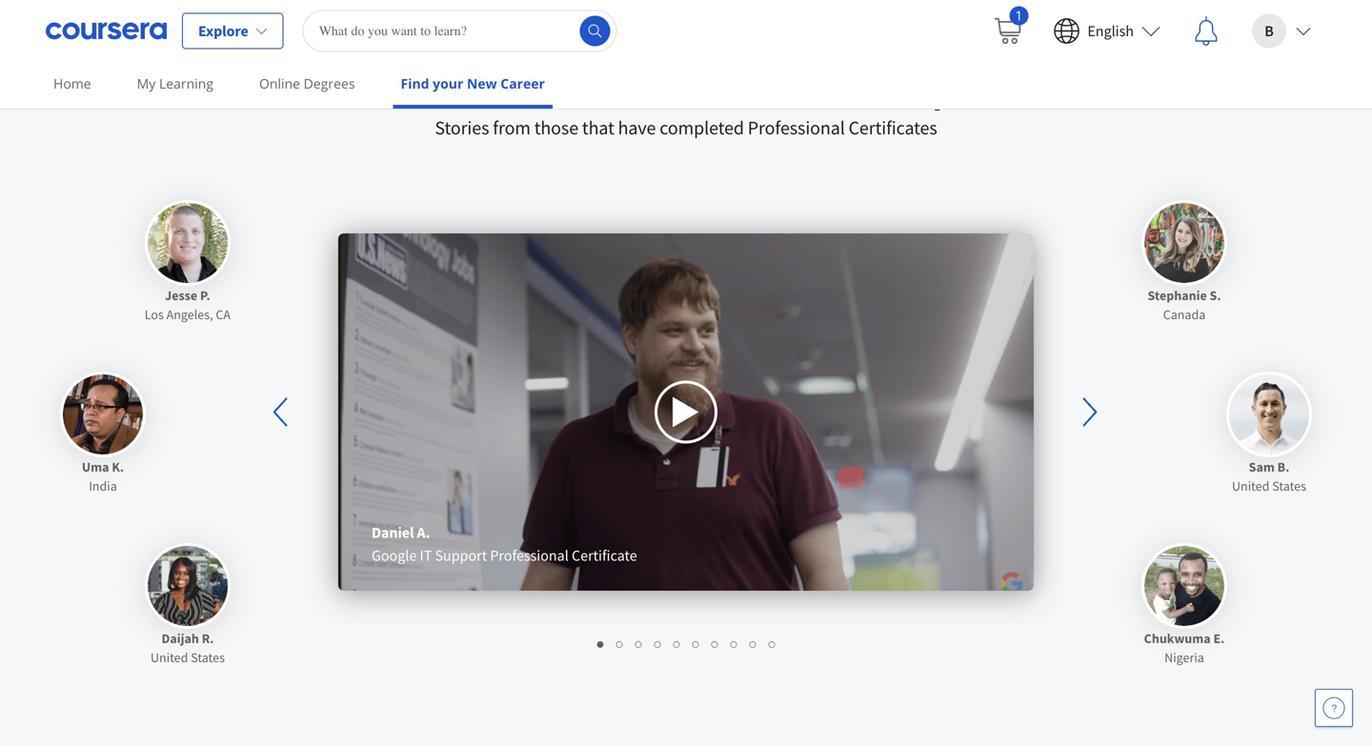 Task type: locate. For each thing, give the bounding box(es) containing it.
1 vertical spatial united
[[151, 649, 188, 666]]

states down r.
[[191, 649, 225, 666]]

uma k. india
[[82, 459, 124, 495]]

shopping cart: 1 item element
[[993, 6, 1029, 46]]

united inside sam b. united states
[[1232, 478, 1270, 495]]

angeles,
[[166, 306, 213, 323]]

online degrees
[[259, 74, 355, 92]]

from
[[493, 116, 531, 140]]

home
[[53, 74, 91, 92]]

r.
[[202, 630, 214, 647]]

1 horizontal spatial united
[[1232, 478, 1270, 495]]

0 horizontal spatial certificates
[[569, 61, 773, 114]]

states
[[1273, 478, 1307, 495], [191, 649, 225, 666]]

1 vertical spatial states
[[191, 649, 225, 666]]

filled play image
[[671, 395, 702, 429]]

0 vertical spatial united
[[1232, 478, 1270, 495]]

los
[[145, 306, 164, 323]]

degrees
[[304, 74, 355, 92]]

go to next slide image
[[1068, 389, 1112, 435]]

home link
[[46, 62, 99, 105]]

certificates down helped
[[849, 116, 938, 140]]

2 vertical spatial professional
[[490, 546, 569, 565]]

online degrees link
[[252, 62, 363, 105]]

1
[[1015, 6, 1023, 24]]

google
[[372, 546, 417, 565]]

b.
[[1278, 459, 1290, 476]]

daniel
[[372, 523, 414, 542]]

certificates
[[569, 61, 773, 114], [849, 116, 938, 140]]

jesse
[[165, 287, 197, 304]]

daniel a. google it support professional certificate
[[372, 523, 637, 565]]

0 horizontal spatial states
[[191, 649, 225, 666]]

have
[[782, 61, 868, 114], [618, 116, 656, 140]]

go to previous slide image
[[260, 389, 304, 435], [273, 398, 288, 427]]

those
[[534, 116, 579, 140]]

1 horizontal spatial certificates
[[849, 116, 938, 140]]

that
[[582, 116, 615, 140]]

sam
[[1249, 459, 1275, 476]]

english
[[1088, 21, 1134, 41]]

k.
[[112, 459, 124, 476]]

0 vertical spatial states
[[1273, 478, 1307, 495]]

1 horizontal spatial states
[[1273, 478, 1307, 495]]

states down b.
[[1273, 478, 1307, 495]]

daijah
[[162, 630, 199, 647]]

united down daijah
[[151, 649, 188, 666]]

my learning
[[137, 74, 214, 92]]

uma
[[82, 459, 109, 476]]

None search field
[[303, 10, 617, 52]]

help center image
[[1323, 697, 1346, 720]]

states for b.
[[1273, 478, 1307, 495]]

0 horizontal spatial united
[[151, 649, 188, 666]]

states inside daijah r. united states
[[191, 649, 225, 666]]

slides element
[[305, 634, 1068, 653]]

certificates up completed
[[569, 61, 773, 114]]

professional
[[339, 61, 561, 114], [748, 116, 845, 140], [490, 546, 569, 565]]

nigeria
[[1165, 649, 1205, 666]]

your
[[433, 74, 464, 92]]

certificate
[[572, 546, 637, 565]]

it
[[420, 546, 432, 565]]

united down sam
[[1232, 478, 1270, 495]]

ca
[[216, 306, 231, 323]]

united
[[1232, 478, 1270, 495], [151, 649, 188, 666]]

professional inside daniel a. google it support professional certificate
[[490, 546, 569, 565]]

stories
[[435, 116, 489, 140]]

states inside sam b. united states
[[1273, 478, 1307, 495]]

united inside daijah r. united states
[[151, 649, 188, 666]]

1 horizontal spatial have
[[782, 61, 868, 114]]

1 vertical spatial have
[[618, 116, 656, 140]]

my learning link
[[129, 62, 221, 105]]



Task type: describe. For each thing, give the bounding box(es) containing it.
e.
[[1214, 630, 1225, 647]]

1 vertical spatial professional
[[748, 116, 845, 140]]

how
[[249, 61, 331, 114]]

0 vertical spatial professional
[[339, 61, 561, 114]]

support
[[435, 546, 487, 565]]

explore
[[198, 21, 248, 41]]

completed
[[660, 116, 744, 140]]

united for daijah
[[151, 649, 188, 666]]

b button
[[1237, 0, 1327, 61]]

english button
[[1038, 0, 1176, 61]]

sam b. united states
[[1232, 459, 1307, 495]]

jesse p. los angeles, ca
[[145, 287, 231, 323]]

What do you want to learn? text field
[[303, 10, 617, 52]]

states for r.
[[191, 649, 225, 666]]

canada
[[1164, 306, 1206, 323]]

1 vertical spatial certificates
[[849, 116, 938, 140]]

find your new career link
[[393, 62, 553, 109]]

career
[[501, 74, 545, 92]]

0 horizontal spatial have
[[618, 116, 656, 140]]

online
[[259, 74, 300, 92]]

my
[[137, 74, 156, 92]]

s.
[[1210, 287, 1222, 304]]

b
[[1265, 21, 1274, 41]]

chukwuma
[[1144, 630, 1211, 647]]

0 vertical spatial certificates
[[569, 61, 773, 114]]

0 vertical spatial have
[[782, 61, 868, 114]]

p.
[[200, 287, 210, 304]]

1 link
[[977, 0, 1038, 61]]

helped
[[876, 61, 1000, 114]]

chukwuma e. nigeria
[[1144, 630, 1225, 666]]

find your new career
[[401, 74, 545, 92]]

learning
[[159, 74, 214, 92]]

stephanie
[[1148, 287, 1207, 304]]

how professional certificates have helped others stories from those that have completed professional certificates
[[249, 61, 1124, 140]]

a.
[[417, 523, 430, 542]]

find
[[401, 74, 429, 92]]

stephanie s. canada
[[1148, 287, 1222, 323]]

united for sam
[[1232, 478, 1270, 495]]

daijah r. united states
[[151, 630, 225, 666]]

new
[[467, 74, 497, 92]]

explore button
[[182, 13, 284, 49]]

coursera image
[[46, 16, 167, 46]]

india
[[89, 478, 117, 495]]

others
[[1009, 61, 1124, 114]]



Task type: vqa. For each thing, say whether or not it's contained in the screenshot.
a inside earn a median annual US salary of $67,860
no



